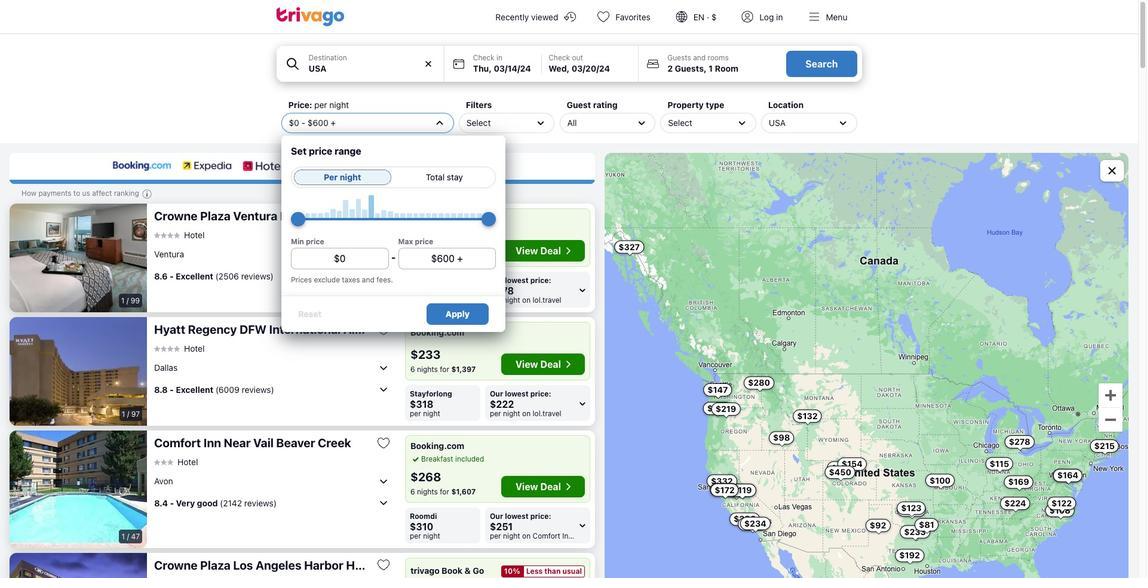 Task type: describe. For each thing, give the bounding box(es) containing it.
hotel for comfort
[[178, 457, 198, 468]]

less
[[526, 567, 543, 576]]

booking.com for comfort inn near vail beaver creek
[[411, 441, 465, 451]]

hotel inside crowne plaza los angeles harbor hotel button
[[346, 559, 377, 572]]

trivago for crowne plaza los angeles harbor hotel, (san pedro, usa) image
[[411, 566, 440, 576]]

property
[[668, 100, 704, 110]]

log in button
[[731, 0, 798, 33]]

check for wed,
[[549, 53, 570, 62]]

map region
[[605, 153, 1129, 579]]

8.4 - very good (2142 reviews)
[[154, 498, 277, 509]]

price: inside our lowest price: $251 per night on comfort inn hotels
[[531, 512, 552, 521]]

trivago book & go for crowne plaza ventura beach, (ventura, usa) image
[[411, 214, 484, 224]]

deal for $233
[[541, 359, 561, 370]]

1000+
[[429, 163, 455, 173]]

97
[[131, 410, 140, 419]]

$108 button
[[1046, 504, 1075, 517]]

$280
[[748, 378, 770, 388]]

Max price number field
[[398, 248, 496, 269]]

$450
[[829, 467, 851, 477]]

$100 button
[[926, 474, 955, 487]]

recently viewed
[[496, 12, 559, 22]]

1 / 47
[[122, 532, 140, 541]]

$115
[[990, 459, 1009, 469]]

$233 inside $286 $233
[[904, 527, 926, 537]]

guests,
[[675, 63, 707, 74]]

view deal for $233
[[516, 359, 561, 370]]

recently
[[496, 12, 529, 22]]

6 for $286
[[411, 252, 415, 261]]

trip.com image
[[394, 160, 435, 172]]

destination
[[309, 53, 347, 62]]

los
[[233, 559, 253, 572]]

$0 - $600 +
[[289, 118, 336, 128]]

our lowest price: $278 per night on lol.travel
[[490, 276, 562, 305]]

ventura button
[[154, 245, 391, 264]]

$234
[[744, 518, 766, 529]]

price for max
[[415, 237, 434, 246]]

go for crowne plaza los angeles harbor hotel, (san pedro, usa) image
[[473, 566, 484, 576]]

select for filters
[[467, 118, 491, 128]]

(2142
[[220, 498, 242, 509]]

night inside "stayforlong $318 per night"
[[423, 409, 440, 418]]

$278 button
[[1005, 435, 1035, 449]]

lowest for $286
[[505, 276, 529, 285]]

en
[[694, 12, 705, 22]]

per inside "stayforlong $318 per night"
[[410, 409, 421, 418]]

go for crowne plaza ventura beach, (ventura, usa) image
[[473, 214, 484, 224]]

$221 button
[[710, 483, 739, 497]]

lol.travel for $233
[[533, 409, 562, 418]]

apply button
[[427, 303, 489, 325]]

trivago for crowne plaza ventura beach, (ventura, usa) image
[[411, 214, 440, 224]]

$68 button
[[723, 484, 749, 498]]

priceline image
[[444, 160, 488, 172]]

how payments to us affect ranking
[[22, 189, 139, 198]]

sort by
[[10, 163, 39, 173]]

$219
[[716, 404, 736, 414]]

nights for $286
[[417, 252, 438, 261]]

$119
[[732, 485, 752, 495]]

on for $233
[[522, 409, 531, 418]]

hotels.com image
[[242, 160, 299, 172]]

apply
[[446, 309, 470, 319]]

select for property type
[[668, 118, 693, 128]]

$119 button
[[728, 484, 756, 497]]

$286 $233
[[734, 514, 926, 537]]

exclude
[[314, 275, 340, 284]]

1 for crowne plaza ventura beach
[[121, 296, 125, 305]]

$122
[[1052, 498, 1072, 508]]

$286 for $286
[[411, 234, 441, 248]]

$98 button
[[769, 432, 794, 445]]

$147 button
[[703, 383, 732, 397]]

1 / 99
[[121, 296, 140, 305]]

location
[[769, 100, 804, 110]]

viewed
[[531, 12, 559, 22]]

total
[[426, 172, 445, 182]]

view deal button for $286
[[501, 240, 585, 262]]

nights for $268
[[417, 487, 438, 496]]

Destination search field
[[309, 62, 437, 75]]

our lowest price: $251 per night on comfort inn hotels
[[490, 512, 597, 541]]

on for $286
[[522, 296, 531, 305]]

- right $0
[[302, 118, 305, 128]]

en · $
[[694, 12, 717, 22]]

$154
[[842, 459, 863, 469]]

plaza for los
[[200, 559, 231, 572]]

$192
[[899, 550, 920, 561]]

6 for $233
[[411, 365, 415, 374]]

$221
[[714, 485, 735, 495]]

0 horizontal spatial and
[[362, 275, 375, 284]]

rooms
[[708, 53, 729, 62]]

plaza for ventura
[[200, 209, 231, 223]]

(6009
[[216, 385, 240, 395]]

& for crowne plaza ventura beach, (ventura, usa) image
[[465, 214, 471, 224]]

dallas button
[[154, 359, 391, 378]]

crowne plaza los angeles harbor hotel, (san pedro, usa) image
[[10, 553, 147, 579]]

$150 button
[[738, 518, 767, 531]]

2 vertical spatial reviews)
[[244, 498, 277, 509]]

filters
[[466, 100, 492, 110]]

$1,397
[[452, 365, 476, 374]]

$278 inside our lowest price: $278 per night on lol.travel
[[490, 286, 514, 296]]

6 nights for $1,607
[[411, 487, 476, 496]]

$172 button
[[711, 484, 739, 497]]

$301 per night
[[410, 286, 440, 305]]

inn inside button
[[204, 436, 221, 450]]

price for set
[[309, 146, 333, 157]]

lowest inside our lowest price: $251 per night on comfort inn hotels
[[505, 512, 529, 521]]

$81
[[919, 520, 934, 530]]

03/20/24
[[572, 63, 610, 74]]

vrbo image
[[308, 160, 341, 172]]

$100
[[930, 475, 951, 485]]

$327 button
[[614, 240, 644, 254]]

in for log
[[777, 12, 783, 22]]

$310
[[410, 522, 434, 532]]

- up fees.
[[391, 252, 396, 263]]

$150
[[742, 519, 763, 529]]

price: for $233
[[531, 390, 552, 399]]

searched:
[[535, 163, 573, 173]]

international
[[269, 323, 341, 337]]

night inside our lowest price: $222 per night on lol.travel
[[503, 409, 520, 418]]

stay
[[447, 172, 463, 182]]

crowne for crowne plaza los angeles harbor hotel
[[154, 559, 198, 572]]

taxes
[[342, 275, 360, 284]]

and inside guests and rooms 2 guests, 1 room
[[693, 53, 706, 62]]

10%
[[504, 567, 520, 576]]

booking.com image
[[112, 160, 172, 172]]

$152 button
[[897, 504, 926, 517]]

guests and rooms 2 guests, 1 room
[[668, 53, 739, 74]]

booking.com for hyatt regency dfw international airport
[[411, 328, 465, 338]]

expedia image
[[182, 160, 232, 172]]

Destination field
[[276, 46, 444, 82]]

reset
[[298, 309, 322, 319]]

out
[[572, 53, 583, 62]]

lowest for $233
[[505, 390, 529, 399]]

for for $233
[[440, 365, 450, 374]]

view deal for $286
[[516, 246, 561, 256]]

guest rating
[[567, 100, 618, 110]]

guests
[[668, 53, 691, 62]]

night inside our lowest price: $251 per night on comfort inn hotels
[[503, 532, 520, 541]]

found:
[[400, 163, 425, 173]]

min
[[291, 237, 304, 246]]

per inside our lowest price: $222 per night on lol.travel
[[490, 409, 501, 418]]

min price
[[291, 237, 324, 246]]

breakfast included
[[421, 455, 484, 464]]

menu
[[826, 12, 848, 22]]

$278 inside button
[[1009, 437, 1031, 447]]

1 slider from the left
[[291, 212, 305, 226]]

10% less than usual
[[504, 567, 582, 576]]

6 nights for $1,397
[[411, 365, 476, 374]]

- for hyatt regency dfw international airport
[[170, 385, 174, 395]]

6 for $268
[[411, 487, 415, 496]]

regency
[[188, 323, 237, 337]]



Task type: locate. For each thing, give the bounding box(es) containing it.
deal up our lowest price: $251 per night on comfort inn hotels
[[541, 481, 561, 492]]

reviews) for ventura
[[241, 271, 274, 281]]

book for crowne plaza ventura beach, (ventura, usa) image
[[442, 214, 463, 224]]

select down property
[[668, 118, 693, 128]]

0 vertical spatial lowest
[[505, 276, 529, 285]]

/ left 47
[[127, 532, 129, 541]]

1 horizontal spatial $233
[[904, 527, 926, 537]]

log in
[[760, 12, 783, 22]]

ventura up '8.6'
[[154, 249, 184, 260]]

1 for hyatt regency dfw international airport
[[122, 410, 125, 419]]

$152
[[902, 505, 922, 515]]

crowne plaza ventura beach
[[154, 209, 315, 223]]

search
[[806, 59, 838, 69]]

go up $1,716
[[473, 214, 484, 224]]

reset button
[[298, 309, 322, 319]]

1 left 99
[[121, 296, 125, 305]]

our down max price number field
[[490, 276, 503, 285]]

check up wed,
[[549, 53, 570, 62]]

2 vertical spatial view deal button
[[501, 476, 585, 498]]

6 up roomdi
[[411, 487, 415, 496]]

view deal up our lowest price: $251 per night on comfort inn hotels
[[516, 481, 561, 492]]

1 vertical spatial trivago book & go
[[411, 566, 484, 576]]

nights up stayforlong
[[417, 365, 438, 374]]

price:
[[288, 100, 312, 110]]

2 hotel button from the top
[[154, 344, 205, 354]]

plaza left los at the left bottom of the page
[[200, 559, 231, 572]]

price:
[[531, 276, 552, 285], [531, 390, 552, 399], [531, 512, 552, 521]]

0 vertical spatial deal
[[541, 246, 561, 256]]

usa
[[769, 118, 786, 128]]

2 nights from the top
[[417, 365, 438, 374]]

1 for comfort inn near vail beaver creek
[[122, 532, 125, 541]]

hotel button up avon
[[154, 457, 198, 468]]

deal up our lowest price: $278 per night on lol.travel
[[541, 246, 561, 256]]

$132 button
[[793, 410, 822, 423]]

inn inside our lowest price: $251 per night on comfort inn hotels
[[563, 532, 573, 541]]

hotel button down hyatt
[[154, 344, 205, 354]]

our inside our lowest price: $278 per night on lol.travel
[[490, 276, 503, 285]]

1 down rooms
[[709, 63, 713, 74]]

crowne plaza ventura beach, (ventura, usa) image
[[10, 204, 147, 313]]

avon button
[[154, 472, 391, 491]]

night inside $301 per night
[[423, 296, 440, 305]]

reviews) down ventura 'button'
[[241, 271, 274, 281]]

1 vertical spatial &
[[465, 566, 471, 576]]

2 vertical spatial for
[[440, 487, 450, 496]]

1 vertical spatial nights
[[417, 365, 438, 374]]

price: inside our lowest price: $278 per night on lol.travel
[[531, 276, 552, 285]]

in
[[777, 12, 783, 22], [497, 53, 503, 62]]

2 go from the top
[[473, 566, 484, 576]]

0 vertical spatial view
[[516, 246, 538, 256]]

2 check from the left
[[549, 53, 570, 62]]

comfort up 10% less than usual
[[533, 532, 561, 541]]

1 vertical spatial comfort
[[533, 532, 561, 541]]

0 horizontal spatial comfort
[[154, 436, 201, 450]]

vail
[[253, 436, 274, 450]]

2 lowest from the top
[[505, 390, 529, 399]]

0 horizontal spatial $268
[[411, 470, 441, 484]]

3 view deal button from the top
[[501, 476, 585, 498]]

2 trivago from the top
[[411, 566, 440, 576]]

view for $286
[[516, 246, 538, 256]]

6 up stayforlong
[[411, 365, 415, 374]]

$98
[[773, 433, 790, 443]]

3 our from the top
[[490, 512, 503, 521]]

1 horizontal spatial select
[[668, 118, 693, 128]]

plaza down the expedia image
[[200, 209, 231, 223]]

on inside our lowest price: $278 per night on lol.travel
[[522, 296, 531, 305]]

- for crowne plaza ventura beach
[[170, 271, 174, 281]]

hotel down regency
[[184, 344, 205, 354]]

plaza
[[200, 209, 231, 223], [200, 559, 231, 572]]

view deal button up our lowest price: $251 per night on comfort inn hotels
[[501, 476, 585, 498]]

1 vertical spatial price:
[[531, 390, 552, 399]]

hotel button for crowne
[[154, 230, 205, 241]]

1 horizontal spatial in
[[777, 12, 783, 22]]

$332 button
[[707, 475, 737, 488]]

booking sites searched: 325
[[481, 163, 594, 173]]

hyatt regency dfw international airport
[[154, 323, 383, 337]]

1 vertical spatial lol.travel
[[533, 409, 562, 418]]

comfort inside our lowest price: $251 per night on comfort inn hotels
[[533, 532, 561, 541]]

2 vertical spatial price:
[[531, 512, 552, 521]]

$92 button
[[866, 519, 891, 532]]

slider down booking
[[482, 212, 496, 226]]

1 horizontal spatial inn
[[563, 532, 573, 541]]

1 book from the top
[[442, 214, 463, 224]]

2 our from the top
[[490, 390, 503, 399]]

1 lowest from the top
[[505, 276, 529, 285]]

2 slider from the left
[[482, 212, 496, 226]]

$280 button
[[744, 377, 774, 390]]

0 vertical spatial and
[[693, 53, 706, 62]]

& left 10% at the left bottom of the page
[[465, 566, 471, 576]]

go left 10% at the left bottom of the page
[[473, 566, 484, 576]]

price: for $286
[[531, 276, 552, 285]]

2 & from the top
[[465, 566, 471, 576]]

reviews)
[[241, 271, 274, 281], [242, 385, 274, 395], [244, 498, 277, 509]]

1 vertical spatial deal
[[541, 359, 561, 370]]

0 vertical spatial 6
[[411, 252, 415, 261]]

$286 inside $286 $233
[[734, 514, 756, 524]]

$233 down $152 "button"
[[904, 527, 926, 537]]

comfort inn near vail beaver creek button
[[154, 436, 367, 451]]

in inside button
[[777, 12, 783, 22]]

per inside roomdi $310 per night
[[410, 532, 421, 541]]

0 horizontal spatial ventura
[[154, 249, 184, 260]]

view deal button up our lowest price: $278 per night on lol.travel
[[501, 240, 585, 262]]

trivago up max price
[[411, 214, 440, 224]]

and left fees.
[[362, 275, 375, 284]]

1 vertical spatial in
[[497, 53, 503, 62]]

2 vertical spatial view deal
[[516, 481, 561, 492]]

our for $286
[[490, 276, 503, 285]]

for for $286
[[440, 252, 450, 261]]

3 hotel button from the top
[[154, 457, 198, 468]]

check out wed, 03/20/24
[[549, 53, 610, 74]]

0 vertical spatial lol.travel
[[533, 296, 562, 305]]

1 vertical spatial book
[[442, 566, 463, 576]]

3 for from the top
[[440, 487, 450, 496]]

2 plaza from the top
[[200, 559, 231, 572]]

$268 inside button
[[831, 463, 854, 473]]

price up vrbo image
[[309, 146, 333, 157]]

select down filters
[[467, 118, 491, 128]]

excellent left (2506
[[176, 271, 213, 281]]

0 vertical spatial reviews)
[[241, 271, 274, 281]]

trivago book & go
[[411, 214, 484, 224], [411, 566, 484, 576]]

our inside our lowest price: $222 per night on lol.travel
[[490, 390, 503, 399]]

breakfast
[[421, 455, 453, 464]]

0 vertical spatial trivago
[[411, 214, 440, 224]]

$68
[[728, 486, 744, 496]]

1 on from the top
[[522, 296, 531, 305]]

hotel button for hyatt
[[154, 344, 205, 354]]

check for thu,
[[473, 53, 495, 62]]

1 6 from the top
[[411, 252, 415, 261]]

trivago book & go for crowne plaza los angeles harbor hotel, (san pedro, usa) image
[[411, 566, 484, 576]]

prices
[[291, 275, 312, 284]]

roomdi $310 per night
[[410, 512, 440, 541]]

on inside our lowest price: $251 per night on comfort inn hotels
[[522, 532, 531, 541]]

2 vertical spatial view
[[516, 481, 538, 492]]

$132
[[797, 411, 818, 421]]

1 view from the top
[[516, 246, 538, 256]]

inn left hotels
[[563, 532, 573, 541]]

and
[[693, 53, 706, 62], [362, 275, 375, 284]]

$224
[[1005, 498, 1026, 508]]

1 booking.com from the top
[[411, 328, 465, 338]]

per inside our lowest price: $251 per night on comfort inn hotels
[[490, 532, 501, 541]]

slider up min
[[291, 212, 305, 226]]

1 select from the left
[[467, 118, 491, 128]]

in inside "check in thu, 03/14/24"
[[497, 53, 503, 62]]

2 view from the top
[[516, 359, 538, 370]]

for left $1,607 at the bottom
[[440, 487, 450, 496]]

hotel button up '8.6'
[[154, 230, 205, 241]]

0 vertical spatial inn
[[204, 436, 221, 450]]

view deal up our lowest price: $278 per night on lol.travel
[[516, 246, 561, 256]]

8.8 - excellent (6009 reviews)
[[154, 385, 274, 395]]

0 vertical spatial $278
[[490, 286, 514, 296]]

crowne for crowne plaza ventura beach
[[154, 209, 198, 223]]

hotel for hyatt
[[184, 344, 205, 354]]

2 vertical spatial hotel button
[[154, 457, 198, 468]]

2 crowne from the top
[[154, 559, 198, 572]]

1 trivago book & go from the top
[[411, 214, 484, 224]]

view up our lowest price: $222 per night on lol.travel
[[516, 359, 538, 370]]

stays found: 1000+
[[377, 163, 455, 173]]

nights down max price
[[417, 252, 438, 261]]

0 vertical spatial on
[[522, 296, 531, 305]]

- right 8.8
[[170, 385, 174, 395]]

1 deal from the top
[[541, 246, 561, 256]]

lowest inside our lowest price: $222 per night on lol.travel
[[505, 390, 529, 399]]

view for $233
[[516, 359, 538, 370]]

for left $1,397
[[440, 365, 450, 374]]

hotel up very
[[178, 457, 198, 468]]

2 vertical spatial our
[[490, 512, 503, 521]]

2 vertical spatial 6
[[411, 487, 415, 496]]

1 vertical spatial trivago
[[411, 566, 440, 576]]

2 6 from the top
[[411, 365, 415, 374]]

how payments to us affect ranking button
[[22, 189, 155, 201]]

ventura inside 'button'
[[154, 249, 184, 260]]

deal for $286
[[541, 246, 561, 256]]

1 hotel button from the top
[[154, 230, 205, 241]]

view for $268
[[516, 481, 538, 492]]

night inside our lowest price: $278 per night on lol.travel
[[503, 296, 520, 305]]

1 crowne from the top
[[154, 209, 198, 223]]

book
[[442, 214, 463, 224], [442, 566, 463, 576]]

2 excellent from the top
[[176, 385, 214, 395]]

/ left 97
[[127, 410, 129, 419]]

1 vertical spatial reviews)
[[242, 385, 274, 395]]

check in thu, 03/14/24
[[473, 53, 531, 74]]

our inside our lowest price: $251 per night on comfort inn hotels
[[490, 512, 503, 521]]

2 price: from the top
[[531, 390, 552, 399]]

0 vertical spatial go
[[473, 214, 484, 224]]

3 view deal from the top
[[516, 481, 561, 492]]

1
[[709, 63, 713, 74], [121, 296, 125, 305], [122, 410, 125, 419], [122, 532, 125, 541]]

hotel button
[[154, 230, 205, 241], [154, 344, 205, 354], [154, 457, 198, 468]]

1 check from the left
[[473, 53, 495, 62]]

ventura
[[233, 209, 278, 223], [154, 249, 184, 260]]

comfort inn near vail beaver creek
[[154, 436, 351, 450]]

comfort up avon
[[154, 436, 201, 450]]

$127 button
[[728, 484, 756, 497]]

1 inside guests and rooms 2 guests, 1 room
[[709, 63, 713, 74]]

0 vertical spatial plaza
[[200, 209, 231, 223]]

creek
[[318, 436, 351, 450]]

1 left 97
[[122, 410, 125, 419]]

in right log
[[777, 12, 783, 22]]

view deal for $268
[[516, 481, 561, 492]]

3 view from the top
[[516, 481, 538, 492]]

1 horizontal spatial slider
[[482, 212, 496, 226]]

1 vertical spatial /
[[127, 410, 129, 419]]

in for check
[[497, 53, 503, 62]]

1 vertical spatial ventura
[[154, 249, 184, 260]]

price right max
[[415, 237, 434, 246]]

1 vertical spatial on
[[522, 409, 531, 418]]

check
[[473, 53, 495, 62], [549, 53, 570, 62]]

/ for crowne plaza ventura beach
[[127, 296, 129, 305]]

1 vertical spatial view
[[516, 359, 538, 370]]

view deal button for $268
[[501, 476, 585, 498]]

$600
[[308, 118, 329, 128]]

3 6 from the top
[[411, 487, 415, 496]]

2 select from the left
[[668, 118, 693, 128]]

reviews) down "dallas" button
[[242, 385, 274, 395]]

1 vertical spatial go
[[473, 566, 484, 576]]

2 view deal from the top
[[516, 359, 561, 370]]

2 deal from the top
[[541, 359, 561, 370]]

1 our from the top
[[490, 276, 503, 285]]

0 horizontal spatial select
[[467, 118, 491, 128]]

0 vertical spatial comfort
[[154, 436, 201, 450]]

0 vertical spatial nights
[[417, 252, 438, 261]]

our for $233
[[490, 390, 503, 399]]

comfort
[[154, 436, 201, 450], [533, 532, 561, 541]]

property type
[[668, 100, 725, 110]]

1 view deal from the top
[[516, 246, 561, 256]]

deal for $268
[[541, 481, 561, 492]]

2 view deal button from the top
[[501, 354, 585, 375]]

1 go from the top
[[473, 214, 484, 224]]

0 horizontal spatial $278
[[490, 286, 514, 296]]

hotel for crowne
[[184, 230, 205, 240]]

nights up roomdi
[[417, 487, 438, 496]]

our up the $251
[[490, 512, 503, 521]]

prices exclude taxes and fees.
[[291, 275, 393, 284]]

0 vertical spatial price:
[[531, 276, 552, 285]]

3 lowest from the top
[[505, 512, 529, 521]]

2 vertical spatial deal
[[541, 481, 561, 492]]

- right '8.6'
[[170, 271, 174, 281]]

3 deal from the top
[[541, 481, 561, 492]]

trivago down the "$310"
[[411, 566, 440, 576]]

1 vertical spatial lowest
[[505, 390, 529, 399]]

accor image
[[350, 160, 384, 172]]

lowest inside our lowest price: $278 per night on lol.travel
[[505, 276, 529, 285]]

deal up our lowest price: $222 per night on lol.travel
[[541, 359, 561, 370]]

$123 button
[[897, 502, 926, 515]]

$318
[[410, 399, 434, 410]]

set price range
[[291, 146, 361, 157]]

1 for from the top
[[440, 252, 450, 261]]

stays
[[377, 163, 398, 173]]

booking.com up breakfast
[[411, 441, 465, 451]]

for left $1,716
[[440, 252, 450, 261]]

2 book from the top
[[442, 566, 463, 576]]

us
[[82, 189, 90, 198]]

/
[[127, 296, 129, 305], [127, 410, 129, 419], [127, 532, 129, 541]]

1 vertical spatial $233
[[904, 527, 926, 537]]

near
[[224, 436, 251, 450]]

0 vertical spatial /
[[127, 296, 129, 305]]

$233
[[411, 348, 441, 362], [904, 527, 926, 537]]

view
[[516, 246, 538, 256], [516, 359, 538, 370], [516, 481, 538, 492]]

price: inside our lowest price: $222 per night on lol.travel
[[531, 390, 552, 399]]

0 horizontal spatial $286
[[411, 234, 441, 248]]

Min price number field
[[291, 248, 389, 269]]

view up our lowest price: $278 per night on lol.travel
[[516, 246, 538, 256]]

lol.travel for $286
[[533, 296, 562, 305]]

reviews) for dfw
[[242, 385, 274, 395]]

3 on from the top
[[522, 532, 531, 541]]

/ left 99
[[127, 296, 129, 305]]

1 trivago from the top
[[411, 214, 440, 224]]

0 horizontal spatial in
[[497, 53, 503, 62]]

(2506
[[215, 271, 239, 281]]

2 for from the top
[[440, 365, 450, 374]]

1 vertical spatial excellent
[[176, 385, 214, 395]]

/ for hyatt regency dfw international airport
[[127, 410, 129, 419]]

beach
[[280, 209, 315, 223]]

booking.com down apply button
[[411, 328, 465, 338]]

1 vertical spatial $278
[[1009, 437, 1031, 447]]

$215 button
[[1090, 440, 1119, 453]]

clear image
[[423, 59, 434, 69]]

1 excellent from the top
[[176, 271, 213, 281]]

1 horizontal spatial ventura
[[233, 209, 278, 223]]

/ for comfort inn near vail beaver creek
[[127, 532, 129, 541]]

ventura inside button
[[233, 209, 278, 223]]

2 vertical spatial /
[[127, 532, 129, 541]]

& for crowne plaza los angeles harbor hotel, (san pedro, usa) image
[[465, 566, 471, 576]]

2 lol.travel from the top
[[533, 409, 562, 418]]

1 price: from the top
[[531, 276, 552, 285]]

0 horizontal spatial $233
[[411, 348, 441, 362]]

0 vertical spatial $233
[[411, 348, 441, 362]]

lol.travel inside our lowest price: $278 per night on lol.travel
[[533, 296, 562, 305]]

lol.travel inside our lowest price: $222 per night on lol.travel
[[533, 409, 562, 418]]

1 plaza from the top
[[200, 209, 231, 223]]

0 horizontal spatial inn
[[204, 436, 221, 450]]

crowne plaza ventura beach button
[[154, 209, 367, 224]]

1 vertical spatial and
[[362, 275, 375, 284]]

price for min
[[306, 237, 324, 246]]

reviews) down avon button
[[244, 498, 277, 509]]

excellent for regency
[[176, 385, 214, 395]]

1 vertical spatial view deal
[[516, 359, 561, 370]]

trivago book & go up 6 nights for $1,716
[[411, 214, 484, 224]]

0 horizontal spatial check
[[473, 53, 495, 62]]

on inside our lowest price: $222 per night on lol.travel
[[522, 409, 531, 418]]

2 vertical spatial lowest
[[505, 512, 529, 521]]

and up guests,
[[693, 53, 706, 62]]

for for $268
[[440, 487, 450, 496]]

3 price: from the top
[[531, 512, 552, 521]]

stayforlong $318 per night
[[410, 390, 452, 418]]

1 vertical spatial our
[[490, 390, 503, 399]]

$268
[[831, 463, 854, 473], [411, 470, 441, 484]]

325
[[577, 163, 594, 173]]

per night
[[324, 172, 361, 182]]

1 lol.travel from the top
[[533, 296, 562, 305]]

1 horizontal spatial and
[[693, 53, 706, 62]]

$180 button
[[1053, 469, 1083, 482]]

view deal button for $233
[[501, 354, 585, 375]]

2 booking.com from the top
[[411, 441, 465, 451]]

$126 button
[[703, 402, 732, 415]]

excellent left "(6009"
[[176, 385, 214, 395]]

set
[[291, 146, 307, 157]]

1 horizontal spatial comfort
[[533, 532, 561, 541]]

sort
[[10, 163, 27, 173]]

·
[[707, 12, 710, 22]]

0 vertical spatial &
[[465, 214, 471, 224]]

1 vertical spatial plaza
[[200, 559, 231, 572]]

- right 8.4
[[170, 498, 174, 509]]

check inside check out wed, 03/20/24
[[549, 53, 570, 62]]

per inside our lowest price: $278 per night on lol.travel
[[490, 296, 501, 305]]

view deal up our lowest price: $222 per night on lol.travel
[[516, 359, 561, 370]]

1 vertical spatial $286
[[734, 514, 756, 524]]

6 down max price
[[411, 252, 415, 261]]

0 vertical spatial hotel button
[[154, 230, 205, 241]]

3 nights from the top
[[417, 487, 438, 496]]

thu,
[[473, 63, 492, 74]]

$147
[[708, 385, 728, 395]]

1 horizontal spatial $268
[[831, 463, 854, 473]]

trivago book & go down roomdi $310 per night
[[411, 566, 484, 576]]

0 vertical spatial view deal button
[[501, 240, 585, 262]]

$127
[[732, 485, 752, 495]]

check inside "check in thu, 03/14/24"
[[473, 53, 495, 62]]

2 vertical spatial on
[[522, 532, 531, 541]]

$286 for $286 $233
[[734, 514, 756, 524]]

hyatt regency dfw international airport, (dallas, usa) image
[[10, 317, 147, 426]]

47
[[131, 532, 140, 541]]

$115 button
[[986, 457, 1014, 471]]

1 horizontal spatial check
[[549, 53, 570, 62]]

0 vertical spatial crowne
[[154, 209, 198, 223]]

inn left near
[[204, 436, 221, 450]]

$126 $119
[[707, 403, 752, 495]]

1 vertical spatial booking.com
[[411, 441, 465, 451]]

$332
[[711, 476, 733, 486]]

comfort inn near vail beaver creek, (avon, usa) image
[[10, 431, 147, 548]]

0 vertical spatial $286
[[411, 234, 441, 248]]

night inside roomdi $310 per night
[[423, 532, 440, 541]]

nights for $233
[[417, 365, 438, 374]]

ranking
[[114, 189, 139, 198]]

6 nights for $1,716
[[411, 252, 475, 261]]

0 vertical spatial booking.com
[[411, 328, 465, 338]]

$222
[[490, 399, 514, 410]]

0 vertical spatial book
[[442, 214, 463, 224]]

- for comfort inn near vail beaver creek
[[170, 498, 174, 509]]

view up our lowest price: $251 per night on comfort inn hotels
[[516, 481, 538, 492]]

view deal button up our lowest price: $222 per night on lol.travel
[[501, 354, 585, 375]]

1 & from the top
[[465, 214, 471, 224]]

1 vertical spatial hotel button
[[154, 344, 205, 354]]

check up thu,
[[473, 53, 495, 62]]

1 nights from the top
[[417, 252, 438, 261]]

& up $1,716
[[465, 214, 471, 224]]

0 vertical spatial excellent
[[176, 271, 213, 281]]

$233 up 6 nights for $1,397 at the left bottom of the page
[[411, 348, 441, 362]]

1 horizontal spatial $278
[[1009, 437, 1031, 447]]

0 horizontal spatial slider
[[291, 212, 305, 226]]

1 horizontal spatial $286
[[734, 514, 756, 524]]

0 vertical spatial in
[[777, 12, 783, 22]]

1 vertical spatial crowne
[[154, 559, 198, 572]]

hotel right the harbor
[[346, 559, 377, 572]]

slider
[[291, 212, 305, 226], [482, 212, 496, 226]]

price right min
[[306, 237, 324, 246]]

0 vertical spatial trivago book & go
[[411, 214, 484, 224]]

2 on from the top
[[522, 409, 531, 418]]

trivago logo image
[[276, 7, 345, 26]]

1 vertical spatial inn
[[563, 532, 573, 541]]

hotel button for comfort
[[154, 457, 198, 468]]

1 view deal button from the top
[[501, 240, 585, 262]]

per inside $301 per night
[[410, 296, 421, 305]]

0 vertical spatial for
[[440, 252, 450, 261]]

2 trivago book & go from the top
[[411, 566, 484, 576]]

comfort inside button
[[154, 436, 201, 450]]

book for crowne plaza los angeles harbor hotel, (san pedro, usa) image
[[442, 566, 463, 576]]

excellent for plaza
[[176, 271, 213, 281]]

2 vertical spatial nights
[[417, 487, 438, 496]]

hyatt regency dfw international airport button
[[154, 322, 383, 337]]

1 vertical spatial 6
[[411, 365, 415, 374]]

trivago
[[411, 214, 440, 224], [411, 566, 440, 576]]

0 vertical spatial our
[[490, 276, 503, 285]]

hotel down crowne plaza ventura beach
[[184, 230, 205, 240]]

0 vertical spatial view deal
[[516, 246, 561, 256]]

view deal button
[[501, 240, 585, 262], [501, 354, 585, 375], [501, 476, 585, 498]]

1 left 47
[[122, 532, 125, 541]]

our up $222
[[490, 390, 503, 399]]

1 vertical spatial for
[[440, 365, 450, 374]]

than
[[545, 567, 561, 576]]

in up 03/14/24
[[497, 53, 503, 62]]

ventura up ventura 'button'
[[233, 209, 278, 223]]



Task type: vqa. For each thing, say whether or not it's contained in the screenshot.


